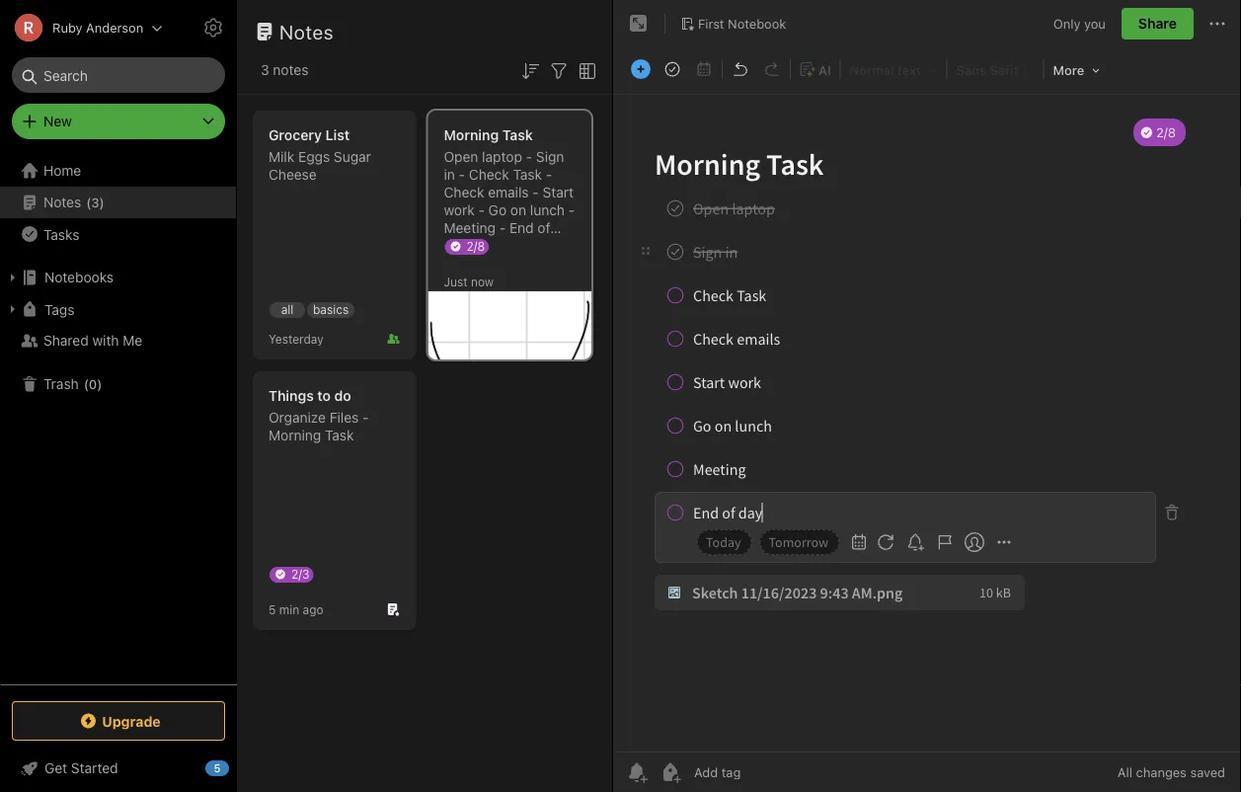 Task type: locate. For each thing, give the bounding box(es) containing it.
all
[[1118, 765, 1133, 780]]

1 vertical spatial task
[[513, 166, 542, 183]]

1 vertical spatial check
[[444, 184, 485, 201]]

shared with me
[[43, 332, 143, 349]]

morning inside "things to do organize files - morning task"
[[269, 427, 321, 444]]

task up emails
[[513, 166, 542, 183]]

2/8
[[467, 239, 485, 253]]

Add filters field
[[547, 57, 571, 83]]

anderson
[[86, 20, 143, 35]]

morning task open laptop - sign in - check task - check emails - start work - go on lunch - meeting - end of day
[[444, 127, 575, 254]]

morning up open
[[444, 127, 499, 143]]

files
[[330, 410, 359, 426]]

0 vertical spatial (
[[86, 195, 91, 210]]

Note Editor text field
[[614, 95, 1242, 752]]

yesterday
[[269, 332, 324, 346]]

things
[[269, 388, 314, 404]]

to
[[317, 388, 331, 404]]

) for trash
[[97, 377, 102, 391]]

things to do organize files - morning task
[[269, 388, 369, 444]]

add a reminder image
[[625, 761, 649, 784]]

click to collapse image
[[230, 756, 245, 779]]

notebook
[[728, 16, 787, 31]]

3 notes
[[261, 62, 309, 78]]

check up work
[[444, 184, 485, 201]]

0 vertical spatial 3
[[261, 62, 269, 78]]

notes for notes
[[280, 20, 334, 43]]

upgrade button
[[12, 701, 225, 741]]

task down files on the bottom
[[325, 427, 354, 444]]

notes ( 3 )
[[43, 194, 104, 210]]

all changes saved
[[1118, 765, 1226, 780]]

) inside notes ( 3 )
[[99, 195, 104, 210]]

(
[[86, 195, 91, 210], [84, 377, 89, 391]]

2 vertical spatial task
[[325, 427, 354, 444]]

only you
[[1054, 16, 1106, 31]]

morning down organize on the bottom
[[269, 427, 321, 444]]

3
[[261, 62, 269, 78], [91, 195, 99, 210]]

-
[[526, 149, 533, 165], [459, 166, 465, 183], [546, 166, 553, 183], [533, 184, 539, 201], [479, 202, 485, 218], [569, 202, 575, 218], [500, 220, 506, 236], [363, 410, 369, 426]]

notes
[[273, 62, 309, 78]]

1 vertical spatial 5
[[214, 762, 221, 775]]

thumbnail image
[[428, 291, 592, 360]]

of
[[538, 220, 551, 236]]

- inside "things to do organize files - morning task"
[[363, 410, 369, 426]]

organize
[[269, 410, 326, 426]]

0 vertical spatial )
[[99, 195, 104, 210]]

Search text field
[[26, 57, 211, 93]]

3 down the home link
[[91, 195, 99, 210]]

2/3
[[291, 567, 310, 581]]

task
[[503, 127, 533, 143], [513, 166, 542, 183], [325, 427, 354, 444]]

Font family field
[[950, 55, 1042, 83]]

)
[[99, 195, 104, 210], [97, 377, 102, 391]]

( down the home link
[[86, 195, 91, 210]]

5 left click to collapse image
[[214, 762, 221, 775]]

) down the home link
[[99, 195, 104, 210]]

1 horizontal spatial 5
[[269, 603, 276, 616]]

) for notes
[[99, 195, 104, 210]]

emails
[[488, 184, 529, 201]]

sugar
[[334, 149, 371, 165]]

0 horizontal spatial 3
[[91, 195, 99, 210]]

in
[[444, 166, 455, 183]]

0 vertical spatial 5
[[269, 603, 276, 616]]

get
[[44, 760, 67, 777]]

add filters image
[[547, 59, 571, 83]]

note window element
[[614, 0, 1242, 792]]

basics
[[313, 303, 349, 317]]

ruby anderson
[[52, 20, 143, 35]]

- right files on the bottom
[[363, 410, 369, 426]]

) inside trash ( 0 )
[[97, 377, 102, 391]]

0 horizontal spatial notes
[[43, 194, 81, 210]]

0 horizontal spatial 5
[[214, 762, 221, 775]]

ago
[[303, 603, 324, 616]]

ruby
[[52, 20, 83, 35]]

5 left min
[[269, 603, 276, 616]]

1 horizontal spatial notes
[[280, 20, 334, 43]]

task up laptop
[[503, 127, 533, 143]]

Heading level field
[[843, 55, 945, 83]]

settings image
[[202, 16, 225, 40]]

check down laptop
[[469, 166, 510, 183]]

1 vertical spatial morning
[[269, 427, 321, 444]]

5 for 5 min ago
[[269, 603, 276, 616]]

0 vertical spatial notes
[[280, 20, 334, 43]]

tree
[[0, 155, 237, 684]]

new button
[[12, 104, 225, 139]]

expand note image
[[627, 12, 651, 36]]

morning
[[444, 127, 499, 143], [269, 427, 321, 444]]

laptop
[[482, 149, 523, 165]]

1 vertical spatial 3
[[91, 195, 99, 210]]

1 vertical spatial )
[[97, 377, 102, 391]]

None search field
[[26, 57, 211, 93]]

add tag image
[[659, 761, 683, 784]]

1 vertical spatial (
[[84, 377, 89, 391]]

you
[[1085, 16, 1106, 31]]

More actions field
[[1206, 8, 1230, 40]]

0 vertical spatial check
[[469, 166, 510, 183]]

0
[[89, 377, 97, 391]]

end
[[510, 220, 534, 236]]

0 horizontal spatial morning
[[269, 427, 321, 444]]

- up lunch
[[533, 184, 539, 201]]

font family image
[[951, 56, 1041, 82]]

just
[[444, 275, 468, 288]]

5 inside help and learning task checklist field
[[214, 762, 221, 775]]

0 vertical spatial morning
[[444, 127, 499, 143]]

day
[[444, 238, 467, 254]]

check
[[469, 166, 510, 183], [444, 184, 485, 201]]

3 left notes
[[261, 62, 269, 78]]

new
[[43, 113, 72, 129]]

expand notebooks image
[[5, 270, 21, 286]]

share
[[1139, 15, 1178, 32]]

) right trash
[[97, 377, 102, 391]]

meeting
[[444, 220, 496, 236]]

first notebook
[[698, 16, 787, 31]]

1 vertical spatial notes
[[43, 194, 81, 210]]

( inside trash ( 0 )
[[84, 377, 89, 391]]

( inside notes ( 3 )
[[86, 195, 91, 210]]

start
[[543, 184, 574, 201]]

notes
[[280, 20, 334, 43], [43, 194, 81, 210]]

( right trash
[[84, 377, 89, 391]]

1 horizontal spatial morning
[[444, 127, 499, 143]]

tasks
[[43, 226, 79, 242]]

( for trash
[[84, 377, 89, 391]]

5
[[269, 603, 276, 616], [214, 762, 221, 775]]

milk
[[269, 149, 295, 165]]

notes up notes
[[280, 20, 334, 43]]

more actions image
[[1206, 12, 1230, 36]]

now
[[471, 275, 494, 288]]

View options field
[[571, 57, 600, 83]]

notes down "home"
[[43, 194, 81, 210]]



Task type: describe. For each thing, give the bounding box(es) containing it.
heading level image
[[844, 56, 944, 82]]

5 for 5
[[214, 762, 221, 775]]

- left sign
[[526, 149, 533, 165]]

open
[[444, 149, 479, 165]]

task inside "things to do organize files - morning task"
[[325, 427, 354, 444]]

get started
[[44, 760, 118, 777]]

notebooks
[[44, 269, 114, 286]]

changes
[[1137, 765, 1187, 780]]

share button
[[1122, 8, 1194, 40]]

more
[[1054, 63, 1085, 78]]

tasks button
[[0, 218, 236, 250]]

- left "go"
[[479, 202, 485, 218]]

min
[[279, 603, 300, 616]]

first
[[698, 16, 725, 31]]

work
[[444, 202, 475, 218]]

- down "go"
[[500, 220, 506, 236]]

0 vertical spatial task
[[503, 127, 533, 143]]

first notebook button
[[674, 10, 794, 38]]

just now
[[444, 275, 494, 288]]

eggs
[[298, 149, 330, 165]]

5 min ago
[[269, 603, 324, 616]]

home
[[43, 163, 81, 179]]

shared
[[43, 332, 89, 349]]

on
[[511, 202, 527, 218]]

- down the start
[[569, 202, 575, 218]]

all
[[281, 303, 294, 317]]

only
[[1054, 16, 1081, 31]]

with
[[92, 332, 119, 349]]

grocery
[[269, 127, 322, 143]]

go
[[489, 202, 507, 218]]

saved
[[1191, 765, 1226, 780]]

Add tag field
[[693, 764, 841, 781]]

( for notes
[[86, 195, 91, 210]]

notebooks link
[[0, 262, 236, 293]]

- down sign
[[546, 166, 553, 183]]

Account field
[[0, 8, 163, 47]]

trash
[[43, 376, 79, 392]]

undo image
[[727, 55, 755, 83]]

expand tags image
[[5, 301, 21, 317]]

tags button
[[0, 293, 236, 325]]

notes for notes ( 3 )
[[43, 194, 81, 210]]

grocery list milk eggs sugar cheese
[[269, 127, 371, 183]]

tags
[[44, 301, 75, 317]]

cheese
[[269, 166, 317, 183]]

Sort options field
[[519, 57, 542, 83]]

trash ( 0 )
[[43, 376, 102, 392]]

started
[[71, 760, 118, 777]]

1 horizontal spatial 3
[[261, 62, 269, 78]]

tree containing home
[[0, 155, 237, 684]]

- right 'in' on the top of the page
[[459, 166, 465, 183]]

upgrade
[[102, 713, 161, 729]]

task image
[[659, 55, 687, 83]]

do
[[335, 388, 351, 404]]

3 inside notes ( 3 )
[[91, 195, 99, 210]]

me
[[123, 332, 143, 349]]

list
[[326, 127, 350, 143]]

More field
[[1047, 55, 1108, 84]]

Help and Learning task checklist field
[[0, 753, 237, 784]]

lunch
[[530, 202, 565, 218]]

shared with me link
[[0, 325, 236, 357]]

Insert field
[[626, 55, 656, 83]]

home link
[[0, 155, 237, 187]]

sign
[[536, 149, 565, 165]]

morning inside morning task open laptop - sign in - check task - check emails - start work - go on lunch - meeting - end of day
[[444, 127, 499, 143]]



Task type: vqa. For each thing, say whether or not it's contained in the screenshot.
more actions icon
yes



